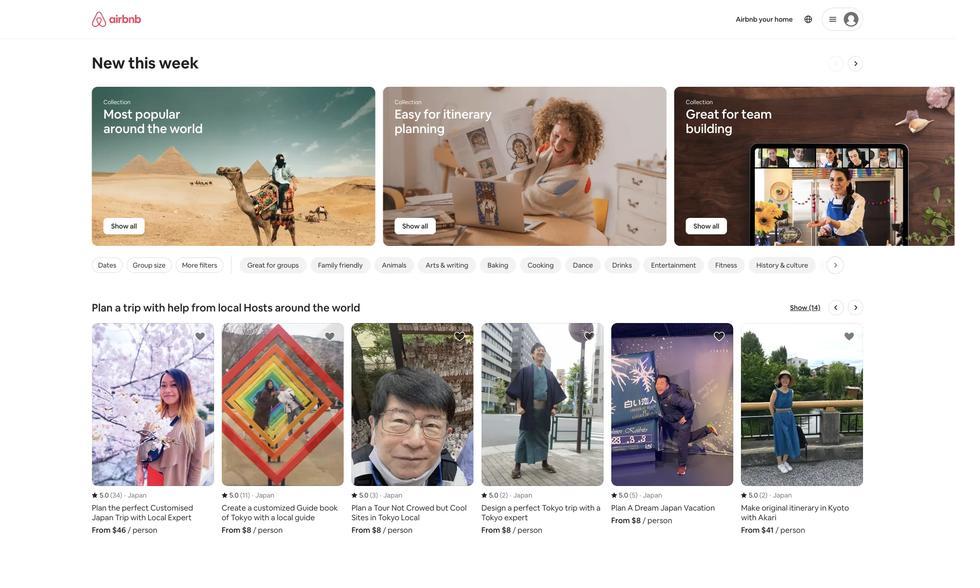 Task type: locate. For each thing, give the bounding box(es) containing it.
2 ) from the left
[[248, 491, 250, 500]]

( inside create a customized guide book of tokyo with a local guide group
[[240, 491, 242, 500]]

5.0 inside plan a tour not crowed but cool sites in tokyo local group
[[359, 491, 369, 500]]

/ inside make original itinerary in kyoto with akari group
[[776, 525, 779, 535]]

person for rating 5.0 out of 5; 34 reviews image
[[133, 525, 157, 535]]

· japan inside make original itinerary in kyoto with akari group
[[770, 491, 792, 500]]

person inside create a customized guide book of tokyo with a local guide group
[[258, 525, 283, 535]]

1 show all link from the left
[[103, 218, 145, 234]]

rating 5.0 out of 5; 2 reviews image inside make original itinerary in kyoto with akari group
[[741, 491, 768, 500]]

popular
[[135, 106, 180, 122]]

team
[[742, 106, 772, 122]]

drinks element
[[612, 261, 632, 270]]

$8
[[632, 515, 641, 525], [242, 525, 251, 535], [372, 525, 381, 535], [502, 525, 511, 535]]

5
[[632, 491, 636, 500]]

· inside plan a dream japan vacation group
[[640, 491, 641, 500]]

for left groups
[[266, 261, 275, 270]]

japan inside plan a tour not crowed but cool sites in tokyo local group
[[384, 491, 402, 500]]

all up "fitness" button
[[713, 222, 720, 231]]

3 collection from the left
[[686, 98, 713, 106]]

from inside design a perfect tokyo trip with a tokyo expert group
[[482, 525, 500, 535]]

1 horizontal spatial &
[[780, 261, 785, 270]]

5.0 inside plan the perfect customised japan trip with local expert group
[[100, 491, 109, 500]]

2 horizontal spatial save this experience image
[[844, 331, 855, 342]]

1 ) from the left
[[120, 491, 122, 500]]

5 ) from the left
[[636, 491, 638, 500]]

show up animals button
[[402, 222, 420, 231]]

6 5.0 from the left
[[749, 491, 758, 500]]

$8 inside plan a tour not crowed but cool sites in tokyo local group
[[372, 525, 381, 535]]

show all link for easy for itinerary planning
[[395, 218, 436, 234]]

show all link up "fitness" button
[[686, 218, 727, 234]]

1 rating 5.0 out of 5; 2 reviews image from the left
[[482, 491, 508, 500]]

from $8 / person inside plan a tour not crowed but cool sites in tokyo local group
[[352, 525, 413, 535]]

japan for rating 5.0 out of 5; 5 reviews image
[[643, 491, 662, 500]]

2 save this experience image from the left
[[454, 331, 466, 342]]

· japan inside plan the perfect customised japan trip with local expert group
[[124, 491, 147, 500]]

plan a trip with help from local hosts around the world
[[92, 301, 360, 314]]

collection inside 'collection great for team building'
[[686, 98, 713, 106]]

3 · japan from the left
[[380, 491, 402, 500]]

/ for rating 5.0 out of 5; 34 reviews image
[[128, 525, 131, 535]]

1 horizontal spatial rating 5.0 out of 5; 2 reviews image
[[741, 491, 768, 500]]

0 horizontal spatial show all link
[[103, 218, 145, 234]]

$8 inside design a perfect tokyo trip with a tokyo expert group
[[502, 525, 511, 535]]

4 5.0 from the left
[[489, 491, 498, 500]]

1 japan from the left
[[128, 491, 147, 500]]

6 ( from the left
[[760, 491, 762, 500]]

japan inside create a customized guide book of tokyo with a local guide group
[[256, 491, 274, 500]]

show (14)
[[790, 303, 821, 312]]

0 horizontal spatial show all
[[111, 222, 137, 231]]

( inside plan a dream japan vacation group
[[630, 491, 632, 500]]

· for rating 5.0 out of 5; 2 reviews image within the make original itinerary in kyoto with akari group
[[770, 491, 771, 500]]

5.0 ( 2 ) inside design a perfect tokyo trip with a tokyo expert group
[[489, 491, 508, 500]]

) inside plan a tour not crowed but cool sites in tokyo local group
[[376, 491, 378, 500]]

for inside collection easy for itinerary planning
[[424, 106, 441, 122]]

0 horizontal spatial save this experience image
[[194, 331, 206, 342]]

the
[[147, 121, 167, 137], [313, 301, 330, 314]]

collection inside collection most popular around the world
[[103, 98, 131, 106]]

japan inside design a perfect tokyo trip with a tokyo expert group
[[514, 491, 532, 500]]

5 ( from the left
[[630, 491, 632, 500]]

from for plan a tour not crowed but cool sites in tokyo local group
[[352, 525, 370, 535]]

person inside make original itinerary in kyoto with akari group
[[781, 525, 805, 535]]

group size button
[[126, 258, 172, 273]]

with
[[143, 301, 165, 314]]

5.0 inside plan a dream japan vacation group
[[619, 491, 628, 500]]

show inside show (14) link
[[790, 303, 808, 312]]

2 horizontal spatial save this experience image
[[584, 331, 596, 342]]

4 ( from the left
[[500, 491, 502, 500]]

2 horizontal spatial all
[[713, 222, 720, 231]]

3 show all from the left
[[694, 222, 720, 231]]

animals button
[[374, 257, 414, 273]]

show
[[111, 222, 129, 231], [402, 222, 420, 231], [694, 222, 711, 231], [790, 303, 808, 312]]

6 japan from the left
[[773, 491, 792, 500]]

3 ) from the left
[[376, 491, 378, 500]]

the right most
[[147, 121, 167, 137]]

2 · japan from the left
[[252, 491, 274, 500]]

1 save this experience image from the left
[[324, 331, 336, 342]]

·
[[124, 491, 126, 500], [252, 491, 254, 500], [380, 491, 382, 500], [510, 491, 512, 500], [640, 491, 641, 500], [770, 491, 771, 500]]

0 vertical spatial great
[[686, 106, 719, 122]]

the down family
[[313, 301, 330, 314]]

save this experience image for 5.0 ( 2 )
[[844, 331, 855, 342]]

0 horizontal spatial save this experience image
[[324, 331, 336, 342]]

) inside plan the perfect customised japan trip with local expert group
[[120, 491, 122, 500]]

) for rating 5.0 out of 5; 5 reviews image
[[636, 491, 638, 500]]

) for rating 5.0 out of 5; 3 reviews image
[[376, 491, 378, 500]]

5.0 ( 3 )
[[359, 491, 378, 500]]

person inside design a perfect tokyo trip with a tokyo expert group
[[518, 525, 543, 535]]

1 vertical spatial the
[[313, 301, 330, 314]]

2 horizontal spatial show all link
[[686, 218, 727, 234]]

$8 for 5
[[632, 515, 641, 525]]

( inside design a perfect tokyo trip with a tokyo expert group
[[500, 491, 502, 500]]

3 japan from the left
[[384, 491, 402, 500]]

5.0 inside create a customized guide book of tokyo with a local guide group
[[229, 491, 239, 500]]

· for rating 5.0 out of 5; 3 reviews image
[[380, 491, 382, 500]]

5 · japan from the left
[[640, 491, 662, 500]]

help
[[168, 301, 189, 314]]

2 show all from the left
[[402, 222, 428, 231]]

dance
[[573, 261, 593, 270]]

· inside plan a tour not crowed but cool sites in tokyo local group
[[380, 491, 382, 500]]

around inside collection most popular around the world
[[103, 121, 145, 137]]

itinerary
[[443, 106, 492, 122]]

1 horizontal spatial 2
[[762, 491, 766, 500]]

person inside plan a tour not crowed but cool sites in tokyo local group
[[388, 525, 413, 535]]

collection up building at right
[[686, 98, 713, 106]]

save this experience image
[[324, 331, 336, 342], [714, 331, 725, 342], [844, 331, 855, 342]]

family
[[318, 261, 338, 270]]

1 5.0 ( 2 ) from the left
[[489, 491, 508, 500]]

2 5.0 from the left
[[229, 491, 239, 500]]

dates
[[98, 261, 116, 270]]

from $8 / person for 5.0 ( 5 )
[[611, 515, 672, 525]]

3 save this experience image from the left
[[584, 331, 596, 342]]

show all link for most popular around the world
[[103, 218, 145, 234]]

4 japan from the left
[[514, 491, 532, 500]]

show all up "fitness" button
[[694, 222, 720, 231]]

& left culture
[[780, 261, 785, 270]]

1 2 from the left
[[502, 491, 506, 500]]

from inside plan a tour not crowed but cool sites in tokyo local group
[[352, 525, 370, 535]]

0 horizontal spatial for
[[266, 261, 275, 270]]

show all link up dates dropdown button
[[103, 218, 145, 234]]

from $8 / person inside plan a dream japan vacation group
[[611, 515, 672, 525]]

· japan inside plan a dream japan vacation group
[[640, 491, 662, 500]]

1 show all from the left
[[111, 222, 137, 231]]

1 horizontal spatial save this experience image
[[714, 331, 725, 342]]

1 collection from the left
[[103, 98, 131, 106]]

show all link up arts
[[395, 218, 436, 234]]

3 5.0 from the left
[[359, 491, 369, 500]]

show up "fitness" button
[[694, 222, 711, 231]]

family friendly button
[[310, 257, 370, 273]]

show for great for team building
[[694, 222, 711, 231]]

baking
[[488, 261, 508, 270]]

1 horizontal spatial around
[[275, 301, 310, 314]]

1 horizontal spatial great
[[686, 106, 719, 122]]

· japan
[[124, 491, 147, 500], [252, 491, 274, 500], [380, 491, 402, 500], [510, 491, 532, 500], [640, 491, 662, 500], [770, 491, 792, 500]]

2 horizontal spatial for
[[722, 106, 739, 122]]

show all
[[111, 222, 137, 231], [402, 222, 428, 231], [694, 222, 720, 231]]

& for arts
[[440, 261, 445, 270]]

6 · from the left
[[770, 491, 771, 500]]

2 horizontal spatial show all
[[694, 222, 720, 231]]

person
[[648, 515, 672, 525], [133, 525, 157, 535], [258, 525, 283, 535], [388, 525, 413, 535], [518, 525, 543, 535], [781, 525, 805, 535]]

5.0 ( 2 ) inside make original itinerary in kyoto with akari group
[[749, 491, 768, 500]]

1 horizontal spatial for
[[424, 106, 441, 122]]

for right easy
[[424, 106, 441, 122]]

new this week
[[92, 53, 199, 73]]

/ inside plan the perfect customised japan trip with local expert group
[[128, 525, 131, 535]]

2 japan from the left
[[256, 491, 274, 500]]

/ inside create a customized guide book of tokyo with a local guide group
[[253, 525, 256, 535]]

4 ) from the left
[[506, 491, 508, 500]]

1 horizontal spatial all
[[421, 222, 428, 231]]

0 horizontal spatial all
[[130, 222, 137, 231]]

cooking element
[[528, 261, 554, 270]]

1 · from the left
[[124, 491, 126, 500]]

1 5.0 from the left
[[100, 491, 109, 500]]

airbnb
[[736, 15, 758, 24]]

3 all from the left
[[713, 222, 720, 231]]

1 vertical spatial great
[[247, 261, 265, 270]]

2 5.0 ( 2 ) from the left
[[749, 491, 768, 500]]

great for groups element
[[247, 261, 299, 270]]

local
[[218, 301, 242, 314]]

0 horizontal spatial rating 5.0 out of 5; 2 reviews image
[[482, 491, 508, 500]]

( inside make original itinerary in kyoto with akari group
[[760, 491, 762, 500]]

collection up most
[[103, 98, 131, 106]]

3 ( from the left
[[370, 491, 372, 500]]

from
[[611, 515, 630, 525], [92, 525, 111, 535], [222, 525, 240, 535], [352, 525, 370, 535], [482, 525, 500, 535], [741, 525, 760, 535]]

$8 for 11
[[242, 525, 251, 535]]

0 horizontal spatial around
[[103, 121, 145, 137]]

collection
[[103, 98, 131, 106], [395, 98, 422, 106], [686, 98, 713, 106]]

japan inside make original itinerary in kyoto with akari group
[[773, 491, 792, 500]]

save this experience image inside design a perfect tokyo trip with a tokyo expert group
[[584, 331, 596, 342]]

1 horizontal spatial 5.0 ( 2 )
[[749, 491, 768, 500]]

1 horizontal spatial show all
[[402, 222, 428, 231]]

2 & from the left
[[780, 261, 785, 270]]

baking element
[[488, 261, 508, 270]]

show up dates
[[111, 222, 129, 231]]

/
[[643, 515, 646, 525], [128, 525, 131, 535], [253, 525, 256, 535], [383, 525, 386, 535], [513, 525, 516, 535], [776, 525, 779, 535]]

all
[[130, 222, 137, 231], [421, 222, 428, 231], [713, 222, 720, 231]]

show all for most popular around the world
[[111, 222, 137, 231]]

japan for rating 5.0 out of 5; 34 reviews image
[[128, 491, 147, 500]]

3 show all link from the left
[[686, 218, 727, 234]]

a
[[115, 301, 121, 314]]

from $8 / person inside design a perfect tokyo trip with a tokyo expert group
[[482, 525, 543, 535]]

from $8 / person
[[611, 515, 672, 525], [222, 525, 283, 535], [352, 525, 413, 535], [482, 525, 543, 535]]

for left team
[[722, 106, 739, 122]]

5 · from the left
[[640, 491, 641, 500]]

world
[[170, 121, 203, 137], [332, 301, 360, 314]]

· inside plan the perfect customised japan trip with local expert group
[[124, 491, 126, 500]]

show all link
[[103, 218, 145, 234], [395, 218, 436, 234], [686, 218, 727, 234]]

2 save this experience image from the left
[[714, 331, 725, 342]]

group size
[[133, 261, 166, 270]]

5.0
[[100, 491, 109, 500], [229, 491, 239, 500], [359, 491, 369, 500], [489, 491, 498, 500], [619, 491, 628, 500], [749, 491, 758, 500]]

save this experience image for 5.0 ( 3 )
[[454, 331, 466, 342]]

world inside collection most popular around the world
[[170, 121, 203, 137]]

2 2 from the left
[[762, 491, 766, 500]]

· inside design a perfect tokyo trip with a tokyo expert group
[[510, 491, 512, 500]]

arts & writing element
[[426, 261, 468, 270]]

2 show all link from the left
[[395, 218, 436, 234]]

( inside plan the perfect customised japan trip with local expert group
[[110, 491, 112, 500]]

easy
[[395, 106, 421, 122]]

0 vertical spatial world
[[170, 121, 203, 137]]

2 inside make original itinerary in kyoto with akari group
[[762, 491, 766, 500]]

5.0 inside make original itinerary in kyoto with akari group
[[749, 491, 758, 500]]

show all for easy for itinerary planning
[[402, 222, 428, 231]]

from for plan the perfect customised japan trip with local expert group
[[92, 525, 111, 535]]

1 all from the left
[[130, 222, 137, 231]]

show all up dates dropdown button
[[111, 222, 137, 231]]

save this experience image inside make original itinerary in kyoto with akari group
[[844, 331, 855, 342]]

( inside plan a tour not crowed but cool sites in tokyo local group
[[370, 491, 372, 500]]

5.0 ( 2 ) for $8
[[489, 491, 508, 500]]

for inside 'collection great for team building'
[[722, 106, 739, 122]]

history & culture element
[[756, 261, 808, 270]]

0 vertical spatial around
[[103, 121, 145, 137]]

save this experience image for 5.0 ( 2 )
[[584, 331, 596, 342]]

3 save this experience image from the left
[[844, 331, 855, 342]]

· japan inside plan a tour not crowed but cool sites in tokyo local group
[[380, 491, 402, 500]]

from inside create a customized guide book of tokyo with a local guide group
[[222, 525, 240, 535]]

for
[[424, 106, 441, 122], [722, 106, 739, 122], [266, 261, 275, 270]]

around
[[103, 121, 145, 137], [275, 301, 310, 314]]

save this experience image inside plan a dream japan vacation group
[[714, 331, 725, 342]]

from $8 / person inside create a customized guide book of tokyo with a local guide group
[[222, 525, 283, 535]]

magic button
[[820, 257, 854, 273]]

save this experience image
[[194, 331, 206, 342], [454, 331, 466, 342], [584, 331, 596, 342]]

1 vertical spatial world
[[332, 301, 360, 314]]

plan a tour not crowed but cool sites in tokyo local group
[[352, 323, 474, 535]]

5 japan from the left
[[643, 491, 662, 500]]

collection for great
[[686, 98, 713, 106]]

2 inside design a perfect tokyo trip with a tokyo expert group
[[502, 491, 506, 500]]

/ inside design a perfect tokyo trip with a tokyo expert group
[[513, 525, 516, 535]]

) for rating 5.0 out of 5; 11 reviews "image" on the bottom
[[248, 491, 250, 500]]

1 horizontal spatial show all link
[[395, 218, 436, 234]]

5 5.0 from the left
[[619, 491, 628, 500]]

rating 5.0 out of 5; 2 reviews image
[[482, 491, 508, 500], [741, 491, 768, 500]]

from inside plan the perfect customised japan trip with local expert group
[[92, 525, 111, 535]]

show left (14)
[[790, 303, 808, 312]]

3 · from the left
[[380, 491, 382, 500]]

5.0 ( 5 )
[[619, 491, 638, 500]]

) inside plan a dream japan vacation group
[[636, 491, 638, 500]]

0 horizontal spatial &
[[440, 261, 445, 270]]

all up arts
[[421, 222, 428, 231]]

) inside make original itinerary in kyoto with akari group
[[766, 491, 768, 500]]

· japan inside create a customized guide book of tokyo with a local guide group
[[252, 491, 274, 500]]

) inside design a perfect tokyo trip with a tokyo expert group
[[506, 491, 508, 500]]

plan
[[92, 301, 113, 314]]

great
[[686, 106, 719, 122], [247, 261, 265, 270]]

drinks
[[612, 261, 632, 270]]

save this experience image for 5.0 ( 11 )
[[324, 331, 336, 342]]

0 horizontal spatial world
[[170, 121, 203, 137]]

5.0 for plan the perfect customised japan trip with local expert group
[[100, 491, 109, 500]]

2 rating 5.0 out of 5; 2 reviews image from the left
[[741, 491, 768, 500]]

( for design a perfect tokyo trip with a tokyo expert group
[[500, 491, 502, 500]]

$8 inside plan a dream japan vacation group
[[632, 515, 641, 525]]

$8 inside create a customized guide book of tokyo with a local guide group
[[242, 525, 251, 535]]

from inside plan a dream japan vacation group
[[611, 515, 630, 525]]

from inside make original itinerary in kyoto with akari group
[[741, 525, 760, 535]]

from $46 / person
[[92, 525, 157, 535]]

most
[[103, 106, 133, 122]]

all up group
[[130, 222, 137, 231]]

· inside create a customized guide book of tokyo with a local guide group
[[252, 491, 254, 500]]

person inside plan a dream japan vacation group
[[648, 515, 672, 525]]

drinks button
[[605, 257, 640, 273]]

2 collection from the left
[[395, 98, 422, 106]]

2
[[502, 491, 506, 500], [762, 491, 766, 500]]

/ inside plan a dream japan vacation group
[[643, 515, 646, 525]]

rating 5.0 out of 5; 34 reviews image
[[92, 491, 122, 500]]

1 horizontal spatial collection
[[395, 98, 422, 106]]

collection up easy
[[395, 98, 422, 106]]

1 · japan from the left
[[124, 491, 147, 500]]

5.0 for design a perfect tokyo trip with a tokyo expert group
[[489, 491, 498, 500]]

save this experience image inside create a customized guide book of tokyo with a local guide group
[[324, 331, 336, 342]]

&
[[440, 261, 445, 270], [780, 261, 785, 270]]

show all up arts
[[402, 222, 428, 231]]

& right arts
[[440, 261, 445, 270]]

entertainment button
[[643, 257, 704, 273]]

2 horizontal spatial collection
[[686, 98, 713, 106]]

5.0 ( 2 )
[[489, 491, 508, 500], [749, 491, 768, 500]]

6 · japan from the left
[[770, 491, 792, 500]]

& inside button
[[440, 261, 445, 270]]

planning
[[395, 121, 445, 137]]

collection great for team building
[[686, 98, 772, 137]]

1 save this experience image from the left
[[194, 331, 206, 342]]

collection for easy
[[395, 98, 422, 106]]

person inside plan the perfect customised japan trip with local expert group
[[133, 525, 157, 535]]

rating 5.0 out of 5; 2 reviews image for $41
[[741, 491, 768, 500]]

$41
[[762, 525, 774, 535]]

2 · from the left
[[252, 491, 254, 500]]

magic element
[[827, 261, 846, 270]]

animals element
[[382, 261, 406, 270]]

1 & from the left
[[440, 261, 445, 270]]

collection most popular around the world
[[103, 98, 203, 137]]

entertainment
[[651, 261, 696, 270]]

groups
[[277, 261, 299, 270]]

) inside create a customized guide book of tokyo with a local guide group
[[248, 491, 250, 500]]

plan the perfect customised japan trip with local expert group
[[92, 323, 214, 535]]

1 ( from the left
[[110, 491, 112, 500]]

design a perfect tokyo trip with a tokyo expert group
[[482, 323, 604, 535]]

2 for $41
[[762, 491, 766, 500]]

4 · japan from the left
[[510, 491, 532, 500]]

more filters
[[182, 261, 217, 270]]

5.0 for plan a dream japan vacation group
[[619, 491, 628, 500]]

/ inside plan a tour not crowed but cool sites in tokyo local group
[[383, 525, 386, 535]]

· inside make original itinerary in kyoto with akari group
[[770, 491, 771, 500]]

(
[[110, 491, 112, 500], [240, 491, 242, 500], [370, 491, 372, 500], [500, 491, 502, 500], [630, 491, 632, 500], [760, 491, 762, 500]]

collection inside collection easy for itinerary planning
[[395, 98, 422, 106]]

5.0 ( 2 ) for $41
[[749, 491, 768, 500]]

6 ) from the left
[[766, 491, 768, 500]]

0 horizontal spatial 2
[[502, 491, 506, 500]]

0 vertical spatial the
[[147, 121, 167, 137]]

1 horizontal spatial save this experience image
[[454, 331, 466, 342]]

)
[[120, 491, 122, 500], [248, 491, 250, 500], [376, 491, 378, 500], [506, 491, 508, 500], [636, 491, 638, 500], [766, 491, 768, 500]]

0 horizontal spatial 5.0 ( 2 )
[[489, 491, 508, 500]]

& inside button
[[780, 261, 785, 270]]

2 all from the left
[[421, 222, 428, 231]]

5.0 for create a customized guide book of tokyo with a local guide group at the bottom left of page
[[229, 491, 239, 500]]

5.0 inside design a perfect tokyo trip with a tokyo expert group
[[489, 491, 498, 500]]

0 horizontal spatial collection
[[103, 98, 131, 106]]

from for make original itinerary in kyoto with akari group
[[741, 525, 760, 535]]

0 horizontal spatial great
[[247, 261, 265, 270]]

0 horizontal spatial the
[[147, 121, 167, 137]]

save this experience image for 5.0 ( 5 )
[[714, 331, 725, 342]]

history & culture button
[[749, 257, 816, 273]]

2 ( from the left
[[240, 491, 242, 500]]

4 · from the left
[[510, 491, 512, 500]]



Task type: describe. For each thing, give the bounding box(es) containing it.
arts & writing button
[[418, 257, 476, 273]]

for for planning
[[424, 106, 441, 122]]

rating 5.0 out of 5; 11 reviews image
[[222, 491, 250, 500]]

size
[[154, 261, 166, 270]]

rating 5.0 out of 5; 3 reviews image
[[352, 491, 378, 500]]

2 for $8
[[502, 491, 506, 500]]

1 horizontal spatial the
[[313, 301, 330, 314]]

· for rating 5.0 out of 5; 11 reviews "image" on the bottom
[[252, 491, 254, 500]]

great inside button
[[247, 261, 265, 270]]

history & culture
[[756, 261, 808, 270]]

from for create a customized guide book of tokyo with a local guide group at the bottom left of page
[[222, 525, 240, 535]]

5.0 ( 11 )
[[229, 491, 250, 500]]

34
[[112, 491, 120, 500]]

(14)
[[809, 303, 821, 312]]

arts & writing
[[426, 261, 468, 270]]

· for rating 5.0 out of 5; 5 reviews image
[[640, 491, 641, 500]]

airbnb your home link
[[730, 9, 799, 29]]

create a customized guide book of tokyo with a local guide group
[[222, 323, 344, 535]]

from $8 / person for 5.0 ( 3 )
[[352, 525, 413, 535]]

1 horizontal spatial world
[[332, 301, 360, 314]]

great for groups button
[[239, 257, 306, 273]]

collection for most
[[103, 98, 131, 106]]

magic
[[827, 261, 846, 270]]

airbnb your home
[[736, 15, 793, 24]]

show for most popular around the world
[[111, 222, 129, 231]]

show (14) link
[[790, 303, 821, 313]]

· for rating 5.0 out of 5; 34 reviews image
[[124, 491, 126, 500]]

fitness element
[[715, 261, 737, 270]]

more
[[182, 261, 198, 270]]

group
[[133, 261, 153, 270]]

great inside 'collection great for team building'
[[686, 106, 719, 122]]

culture
[[786, 261, 808, 270]]

friendly
[[339, 261, 363, 270]]

japan for rating 5.0 out of 5; 3 reviews image
[[384, 491, 402, 500]]

/ for $8's rating 5.0 out of 5; 2 reviews image
[[513, 525, 516, 535]]

cooking button
[[520, 257, 561, 273]]

building
[[686, 121, 733, 137]]

$8 for 3
[[372, 525, 381, 535]]

rating 5.0 out of 5; 2 reviews image for $8
[[482, 491, 508, 500]]

· japan inside design a perfect tokyo trip with a tokyo expert group
[[510, 491, 532, 500]]

for for building
[[722, 106, 739, 122]]

1 vertical spatial around
[[275, 301, 310, 314]]

home
[[775, 15, 793, 24]]

dance element
[[573, 261, 593, 270]]

animals
[[382, 261, 406, 270]]

( for plan a dream japan vacation group
[[630, 491, 632, 500]]

dates button
[[92, 258, 123, 273]]

more filters button
[[176, 258, 223, 273]]

family friendly
[[318, 261, 363, 270]]

/ for rating 5.0 out of 5; 3 reviews image
[[383, 525, 386, 535]]

from $8 / person for 5.0 ( 11 )
[[222, 525, 283, 535]]

the inside collection most popular around the world
[[147, 121, 167, 137]]

for inside button
[[266, 261, 275, 270]]

person for rating 5.0 out of 5; 11 reviews "image" on the bottom
[[258, 525, 283, 535]]

3
[[372, 491, 376, 500]]

( for create a customized guide book of tokyo with a local guide group at the bottom left of page
[[240, 491, 242, 500]]

11
[[242, 491, 248, 500]]

cooking
[[528, 261, 554, 270]]

plan a dream japan vacation group
[[611, 323, 734, 525]]

all for planning
[[421, 222, 428, 231]]

· japan for rating 5.0 out of 5; 5 reviews image
[[640, 491, 662, 500]]

$46
[[112, 525, 126, 535]]

( for make original itinerary in kyoto with akari group
[[760, 491, 762, 500]]

your
[[759, 15, 773, 24]]

& for history
[[780, 261, 785, 270]]

/ for rating 5.0 out of 5; 5 reviews image
[[643, 515, 646, 525]]

show all link for great for team building
[[686, 218, 727, 234]]

from
[[191, 301, 216, 314]]

· japan for rating 5.0 out of 5; 34 reviews image
[[124, 491, 147, 500]]

5.0 for make original itinerary in kyoto with akari group
[[749, 491, 758, 500]]

from $8 / person for 5.0 ( 2 )
[[482, 525, 543, 535]]

dance button
[[565, 257, 601, 273]]

( for plan the perfect customised japan trip with local expert group
[[110, 491, 112, 500]]

baking button
[[480, 257, 516, 273]]

· japan for rating 5.0 out of 5; 11 reviews "image" on the bottom
[[252, 491, 274, 500]]

/ for rating 5.0 out of 5; 11 reviews "image" on the bottom
[[253, 525, 256, 535]]

person for rating 5.0 out of 5; 3 reviews image
[[388, 525, 413, 535]]

entertainment element
[[651, 261, 696, 270]]

person for rating 5.0 out of 5; 2 reviews image within the make original itinerary in kyoto with akari group
[[781, 525, 805, 535]]

/ for rating 5.0 out of 5; 2 reviews image within the make original itinerary in kyoto with akari group
[[776, 525, 779, 535]]

arts
[[426, 261, 439, 270]]

filters
[[200, 261, 217, 270]]

collection easy for itinerary planning
[[395, 98, 492, 137]]

save this experience image for 5.0 ( 34 )
[[194, 331, 206, 342]]

person for $8's rating 5.0 out of 5; 2 reviews image
[[518, 525, 543, 535]]

all for the
[[130, 222, 137, 231]]

profile element
[[562, 0, 864, 39]]

) for $8's rating 5.0 out of 5; 2 reviews image
[[506, 491, 508, 500]]

show for easy for itinerary planning
[[402, 222, 420, 231]]

) for rating 5.0 out of 5; 2 reviews image within the make original itinerary in kyoto with akari group
[[766, 491, 768, 500]]

this week
[[128, 53, 199, 73]]

history
[[756, 261, 779, 270]]

writing
[[447, 261, 468, 270]]

from for plan a dream japan vacation group
[[611, 515, 630, 525]]

· japan for rating 5.0 out of 5; 3 reviews image
[[380, 491, 402, 500]]

new this week group
[[0, 86, 955, 246]]

all for building
[[713, 222, 720, 231]]

fitness button
[[708, 257, 745, 273]]

hosts
[[244, 301, 273, 314]]

great for groups
[[247, 261, 299, 270]]

from $41 / person
[[741, 525, 805, 535]]

· for $8's rating 5.0 out of 5; 2 reviews image
[[510, 491, 512, 500]]

) for rating 5.0 out of 5; 34 reviews image
[[120, 491, 122, 500]]

family friendly element
[[318, 261, 363, 270]]

5.0 for plan a tour not crowed but cool sites in tokyo local group
[[359, 491, 369, 500]]

new
[[92, 53, 125, 73]]

fitness
[[715, 261, 737, 270]]

make original itinerary in kyoto with akari group
[[741, 323, 864, 535]]

show all for great for team building
[[694, 222, 720, 231]]

( for plan a tour not crowed but cool sites in tokyo local group
[[370, 491, 372, 500]]

5.0 ( 34 )
[[100, 491, 122, 500]]

$8 for 2
[[502, 525, 511, 535]]

person for rating 5.0 out of 5; 5 reviews image
[[648, 515, 672, 525]]

from for design a perfect tokyo trip with a tokyo expert group
[[482, 525, 500, 535]]

rating 5.0 out of 5; 5 reviews image
[[611, 491, 638, 500]]

trip
[[123, 301, 141, 314]]

japan for rating 5.0 out of 5; 11 reviews "image" on the bottom
[[256, 491, 274, 500]]



Task type: vqa. For each thing, say whether or not it's contained in the screenshot.
Add to wishlist: Dripping Springs, Texas icon on the top of page
no



